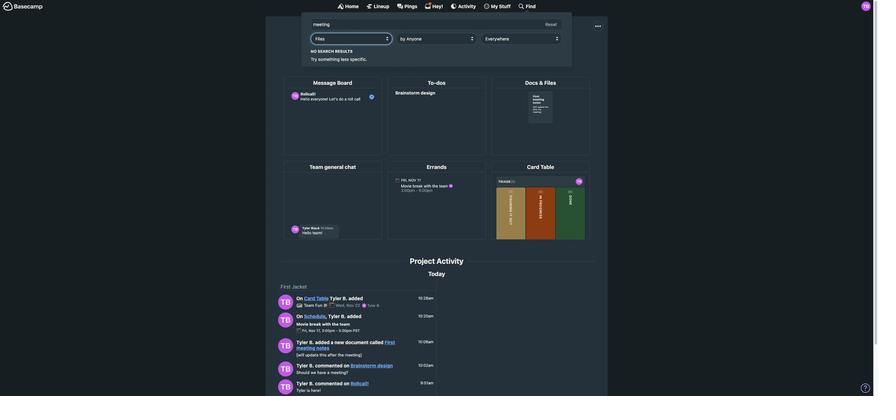 Task type: describe. For each thing, give the bounding box(es) containing it.
company!
[[397, 43, 420, 49]]

tyler b. commented on brainstorm design
[[296, 364, 393, 369]]

fun
[[315, 304, 322, 309]]

card table link
[[304, 296, 329, 302]]

first
[[358, 43, 367, 49]]

meeting?
[[331, 371, 348, 376]]

table
[[316, 296, 329, 302]]

schedule
[[304, 314, 326, 320]]

hey!
[[433, 3, 443, 9]]

wed,
[[336, 304, 346, 309]]

1 colors! from the left
[[499, 43, 515, 49]]

b. for tyler b. commented on brainstorm design
[[309, 364, 314, 369]]

10:02am
[[418, 364, 434, 368]]

Search for… search field
[[311, 19, 563, 30]]

commented for brainstorm design
[[315, 364, 343, 369]]

strips
[[476, 43, 488, 49]]

after
[[328, 353, 337, 358]]

9:51am element
[[421, 381, 434, 386]]

lot
[[521, 43, 530, 49]]

on schedule ,       tyler b. added
[[296, 314, 362, 320]]

hey! button
[[425, 2, 443, 9]]

am
[[424, 43, 431, 49]]

tyler b. commented on rollcall!
[[296, 381, 369, 387]]

10:02am element
[[418, 364, 434, 368]]

less
[[341, 57, 349, 62]]

17,
[[317, 329, 321, 333]]

brainstorm
[[351, 364, 376, 369]]

tyler for tyler is here!
[[296, 389, 306, 394]]

movie break with the team link
[[296, 322, 350, 327]]

fri,
[[302, 329, 308, 333]]

home link
[[338, 3, 359, 9]]

tyler right the ,
[[328, 314, 340, 320]]

tyler for tyler b.
[[367, 304, 376, 308]]

stuff
[[499, 3, 511, 9]]

1 of from the left
[[383, 43, 387, 49]]

added for ,       tyler b. added
[[347, 314, 362, 320]]

tyler for tyler b. added a new document called
[[296, 340, 308, 346]]

wed, nov 22
[[336, 304, 361, 309]]

try
[[311, 57, 317, 62]]

document
[[345, 340, 369, 346]]

the inside "movie break with the team fri, nov 17, 3:00pm -     5:00pm pst"
[[332, 322, 339, 327]]

pst
[[353, 329, 360, 333]]

tyler black image for tyler b. commented on
[[278, 362, 293, 377]]

rabits
[[451, 43, 464, 49]]

tyler black image for first meeting notes
[[278, 339, 293, 354]]

tyler b.
[[366, 304, 380, 308]]

5:00pm
[[339, 329, 352, 333]]

team
[[340, 322, 350, 327]]

team
[[304, 304, 314, 309]]

22
[[355, 304, 360, 309]]

1 vertical spatial activity
[[437, 257, 464, 266]]

i
[[421, 43, 422, 49]]

the left company!
[[389, 43, 396, 49]]

called
[[370, 340, 384, 346]]

tyler black image for on
[[278, 295, 293, 310]]

tyler up wed,
[[330, 296, 342, 302]]

pings
[[405, 3, 417, 9]]

we
[[311, 371, 316, 376]]

tyler black image for rollcall!
[[278, 380, 293, 395]]

my
[[491, 3, 498, 9]]

my stuff button
[[484, 3, 511, 9]]

movie
[[296, 322, 309, 327]]

lineup
[[374, 3, 389, 9]]

tyler for tyler b. commented on brainstorm design
[[296, 364, 308, 369]]

10:20am
[[418, 314, 434, 319]]

on for rollcall!
[[344, 381, 350, 387]]

a for have
[[327, 371, 330, 376]]

jacket for first jacket let's create the first jacket of the company! i am thinking rabits and strips and colors! a lot of colors!
[[433, 29, 464, 41]]

here!
[[311, 389, 321, 394]]

meeting
[[296, 346, 315, 351]]

on for on card table tyler b. added
[[296, 296, 303, 302]]

specific.
[[350, 57, 367, 62]]

a
[[516, 43, 519, 49]]

b. for tyler b. added a new document called
[[309, 340, 314, 346]]

is
[[307, 389, 310, 394]]

tyler black image for schedule
[[278, 313, 293, 328]]

on card table tyler b. added
[[296, 296, 363, 302]]

rollcall!
[[351, 381, 369, 387]]

create
[[333, 43, 348, 49]]

activity link
[[451, 3, 476, 9]]

2 of from the left
[[531, 43, 536, 49]]

first jacket let's create the first jacket of the company! i am thinking rabits and strips and colors! a lot of colors!
[[321, 29, 553, 49]]

added for tyler b. added
[[349, 296, 363, 302]]

first meeting notes
[[296, 340, 395, 351]]

10:28am
[[418, 296, 434, 301]]

card
[[304, 296, 315, 302]]

project activity
[[410, 257, 464, 266]]

search
[[318, 49, 334, 54]]

a for added
[[331, 340, 334, 346]]

notes
[[316, 346, 329, 351]]

on for on schedule ,       tyler b. added
[[296, 314, 303, 320]]



Task type: vqa. For each thing, say whether or not it's contained in the screenshot.


Task type: locate. For each thing, give the bounding box(es) containing it.
first meeting notes link
[[296, 340, 395, 351]]

tyler up should
[[296, 364, 308, 369]]

tyler black image left should
[[278, 362, 293, 377]]

1 on from the top
[[344, 364, 350, 369]]

find
[[526, 3, 536, 9]]

b. up we
[[309, 364, 314, 369]]

with
[[322, 322, 331, 327]]

1 horizontal spatial jacket
[[433, 29, 464, 41]]

tyler black image
[[278, 295, 293, 310], [362, 304, 366, 308], [278, 362, 293, 377]]

None reset field
[[543, 21, 561, 29]]

switch accounts image
[[3, 2, 43, 11]]

on up meeting?
[[344, 364, 350, 369]]

tyler left is
[[296, 389, 306, 394]]

0 horizontal spatial and
[[466, 43, 474, 49]]

10:08am
[[418, 340, 434, 345]]

jacket
[[433, 29, 464, 41], [292, 285, 307, 290]]

nov left the 22
[[347, 304, 354, 309]]

1 vertical spatial nov
[[309, 329, 315, 333]]

meeting]
[[345, 353, 362, 358]]

today
[[428, 271, 445, 278]]

b. for tyler b.
[[377, 304, 380, 308]]

jacket inside the first jacket let's create the first jacket of the company! i am thinking rabits and strips and colors! a lot of colors!
[[433, 29, 464, 41]]

1 horizontal spatial of
[[531, 43, 536, 49]]

tyler black image right the 22
[[362, 304, 366, 308]]

1 vertical spatial added
[[347, 314, 362, 320]]

activity left my
[[458, 3, 476, 9]]

activity inside 'main' element
[[458, 3, 476, 9]]

0 vertical spatial jacket
[[433, 29, 464, 41]]

nov inside "movie break with the team fri, nov 17, 3:00pm -     5:00pm pst"
[[309, 329, 315, 333]]

jacket
[[368, 43, 382, 49]]

1 vertical spatial jacket
[[292, 285, 307, 290]]

0 horizontal spatial jacket
[[292, 285, 307, 290]]

-
[[336, 329, 338, 333]]

pings button
[[397, 3, 417, 9]]

team fun
[[304, 304, 324, 309]]

a right have
[[327, 371, 330, 376]]

main element
[[0, 0, 874, 67]]

2 colors! from the left
[[537, 43, 553, 49]]

tyler right the 22
[[367, 304, 376, 308]]

tyler is here!
[[296, 389, 321, 394]]

10:28am element
[[418, 296, 434, 301]]

commented for rollcall!
[[315, 381, 343, 387]]

first for first jacket
[[281, 285, 291, 290]]

nov left "17,"
[[309, 329, 315, 333]]

my stuff
[[491, 3, 511, 9]]

2 and from the left
[[490, 43, 498, 49]]

0 vertical spatial on
[[296, 296, 303, 302]]

tyler up is
[[296, 381, 308, 387]]

schedule link
[[304, 314, 326, 320]]

the right after
[[338, 353, 344, 358]]

on down meeting?
[[344, 381, 350, 387]]

0 horizontal spatial a
[[327, 371, 330, 376]]

0 vertical spatial first
[[409, 29, 430, 41]]

0 vertical spatial activity
[[458, 3, 476, 9]]

activity
[[458, 3, 476, 9], [437, 257, 464, 266]]

people on this project element
[[450, 50, 467, 69]]

none reset field inside 'main' element
[[543, 21, 561, 29]]

[will
[[296, 353, 304, 358]]

jacket up "card"
[[292, 285, 307, 290]]

commented down should we have a meeting?
[[315, 381, 343, 387]]

tyler for tyler b. commented on rollcall!
[[296, 381, 308, 387]]

should
[[296, 371, 310, 376]]

0 vertical spatial a
[[331, 340, 334, 346]]

1 commented from the top
[[315, 364, 343, 369]]

1 on from the top
[[296, 296, 303, 302]]

b. for tyler b. commented on rollcall!
[[309, 381, 314, 387]]

colors! right lot
[[537, 43, 553, 49]]

1 vertical spatial commented
[[315, 381, 343, 387]]

brainstorm design link
[[351, 364, 393, 369]]

1 vertical spatial on
[[344, 381, 350, 387]]

the
[[349, 43, 356, 49], [389, 43, 396, 49], [332, 322, 339, 327], [338, 353, 344, 358]]

results
[[335, 49, 353, 54]]

0 vertical spatial nov
[[347, 304, 354, 309]]

0 vertical spatial on
[[344, 364, 350, 369]]

activity up today
[[437, 257, 464, 266]]

new
[[335, 340, 344, 346]]

2 horizontal spatial first
[[409, 29, 430, 41]]

b. up tyler is here!
[[309, 381, 314, 387]]

jacket for first jacket
[[292, 285, 307, 290]]

design
[[378, 364, 393, 369]]

,
[[326, 314, 327, 320]]

1 and from the left
[[466, 43, 474, 49]]

[will update this after the meeting]
[[296, 353, 362, 358]]

should we have a meeting?
[[296, 371, 348, 376]]

lineup link
[[366, 3, 389, 9]]

of right the jacket
[[383, 43, 387, 49]]

10:20am element
[[418, 314, 434, 319]]

3:00pm
[[322, 329, 335, 333]]

movie break with the team fri, nov 17, 3:00pm -     5:00pm pst
[[296, 322, 360, 333]]

b. right the 22
[[377, 304, 380, 308]]

colors! left a
[[499, 43, 515, 49]]

added up the 22
[[349, 296, 363, 302]]

1 horizontal spatial a
[[331, 340, 334, 346]]

b. up team
[[341, 314, 346, 320]]

2 vertical spatial first
[[385, 340, 395, 346]]

first for first jacket let's create the first jacket of the company! i am thinking rabits and strips and colors! a lot of colors!
[[409, 29, 430, 41]]

commented up should we have a meeting?
[[315, 364, 343, 369]]

break
[[310, 322, 321, 327]]

9:51am
[[421, 381, 434, 386]]

1 horizontal spatial colors!
[[537, 43, 553, 49]]

find button
[[518, 3, 536, 9]]

first
[[409, 29, 430, 41], [281, 285, 291, 290], [385, 340, 395, 346]]

1 horizontal spatial and
[[490, 43, 498, 49]]

1 vertical spatial a
[[327, 371, 330, 376]]

the left first
[[349, 43, 356, 49]]

1 horizontal spatial first
[[385, 340, 395, 346]]

and left 'strips'
[[466, 43, 474, 49]]

b.
[[343, 296, 348, 302], [377, 304, 380, 308], [341, 314, 346, 320], [309, 340, 314, 346], [309, 364, 314, 369], [309, 381, 314, 387]]

b. up wed, nov 22 at the bottom of the page
[[343, 296, 348, 302]]

the up -
[[332, 322, 339, 327]]

rollcall! link
[[351, 381, 369, 387]]

tyler black image down first jacket link
[[278, 295, 293, 310]]

on left "card"
[[296, 296, 303, 302]]

1 vertical spatial first
[[281, 285, 291, 290]]

2 commented from the top
[[315, 381, 343, 387]]

2 on from the top
[[296, 314, 303, 320]]

a left the new in the left of the page
[[331, 340, 334, 346]]

0 vertical spatial commented
[[315, 364, 343, 369]]

first for first meeting notes
[[385, 340, 395, 346]]

2 vertical spatial added
[[315, 340, 330, 346]]

update
[[305, 353, 319, 358]]

first jacket link
[[281, 285, 307, 290]]

on for brainstorm
[[344, 364, 350, 369]]

jacket up the thinking
[[433, 29, 464, 41]]

tyler
[[330, 296, 342, 302], [367, 304, 376, 308], [328, 314, 340, 320], [296, 340, 308, 346], [296, 364, 308, 369], [296, 381, 308, 387], [296, 389, 306, 394]]

added down "17,"
[[315, 340, 330, 346]]

1 horizontal spatial nov
[[347, 304, 354, 309]]

colors!
[[499, 43, 515, 49], [537, 43, 553, 49]]

10:08am element
[[418, 340, 434, 345]]

on
[[344, 364, 350, 369], [344, 381, 350, 387]]

first inside the first jacket let's create the first jacket of the company! i am thinking rabits and strips and colors! a lot of colors!
[[409, 29, 430, 41]]

0 vertical spatial added
[[349, 296, 363, 302]]

and right 'strips'
[[490, 43, 498, 49]]

thinking
[[432, 43, 450, 49]]

project
[[410, 257, 435, 266]]

home
[[345, 3, 359, 9]]

this
[[320, 353, 327, 358]]

tyler black image
[[862, 2, 871, 11], [278, 313, 293, 328], [278, 339, 293, 354], [278, 380, 293, 395]]

first jacket
[[281, 285, 307, 290]]

no
[[311, 49, 317, 54]]

tyler b. added a new document called
[[296, 340, 385, 346]]

something
[[319, 57, 340, 62]]

first inside first meeting notes
[[385, 340, 395, 346]]

try something less specific. alert
[[311, 49, 563, 63]]

on
[[296, 296, 303, 302], [296, 314, 303, 320]]

have
[[317, 371, 326, 376]]

2 on from the top
[[344, 381, 350, 387]]

commented
[[315, 364, 343, 369], [315, 381, 343, 387]]

added down the 22
[[347, 314, 362, 320]]

no search results try something less specific.
[[311, 49, 367, 62]]

0 horizontal spatial colors!
[[499, 43, 515, 49]]

let's
[[321, 43, 332, 49]]

tyler down the fri,
[[296, 340, 308, 346]]

0 horizontal spatial of
[[383, 43, 387, 49]]

nov
[[347, 304, 354, 309], [309, 329, 315, 333]]

0 horizontal spatial nov
[[309, 329, 315, 333]]

1 vertical spatial on
[[296, 314, 303, 320]]

0 horizontal spatial first
[[281, 285, 291, 290]]

on up movie
[[296, 314, 303, 320]]

of right lot
[[531, 43, 536, 49]]

b. up the update
[[309, 340, 314, 346]]



